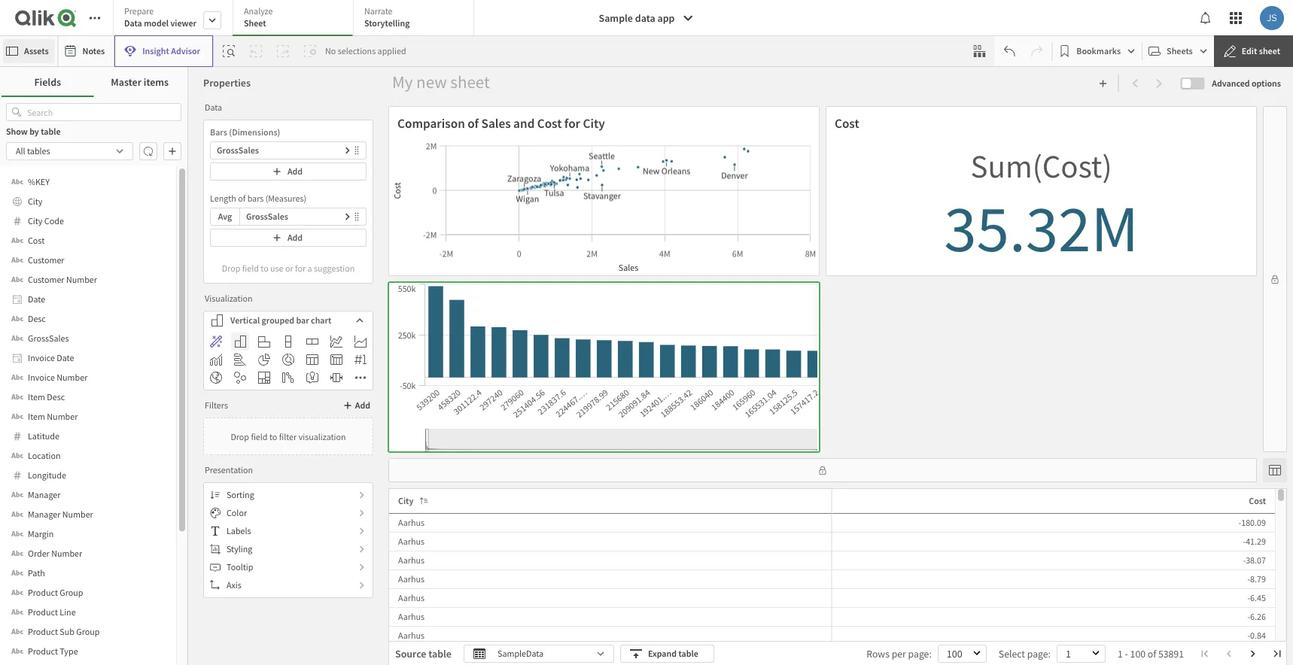 Task type: locate. For each thing, give the bounding box(es) containing it.
Search text field
[[27, 106, 181, 119]]

page right select
[[1028, 648, 1049, 660]]

1 vertical spatial of
[[238, 193, 246, 204]]

go to the previous page image
[[1225, 650, 1234, 659]]

of right 100 at the bottom right of page
[[1148, 648, 1157, 660]]

latitude button
[[7, 428, 169, 446]]

1 product from the top
[[28, 587, 58, 599]]

number down invoice date button at left bottom
[[57, 372, 88, 384]]

kpi image
[[355, 354, 367, 366]]

sub
[[60, 626, 74, 638]]

2 vertical spatial grosssales
[[28, 333, 69, 344]]

all
[[16, 145, 25, 157]]

manager
[[28, 489, 61, 501], [28, 509, 61, 521]]

bars
[[247, 193, 264, 204]]

customer for customer
[[28, 254, 64, 266]]

my new sheet button
[[389, 70, 494, 94]]

0 horizontal spatial data
[[124, 17, 142, 29]]

box plot image
[[331, 372, 343, 384]]

1 item from the top
[[28, 392, 45, 403]]

0 horizontal spatial for
[[295, 262, 306, 274]]

data down prepare
[[124, 17, 142, 29]]

for left a on the top of the page
[[295, 262, 306, 274]]

desc button
[[7, 310, 169, 328]]

to for use
[[261, 262, 269, 274]]

1 horizontal spatial cost button
[[1230, 492, 1272, 510]]

0 vertical spatial customer
[[28, 254, 64, 266]]

1 vertical spatial item
[[28, 411, 45, 423]]

sampledata button
[[464, 645, 614, 663]]

code
[[44, 215, 64, 227]]

selections
[[338, 45, 376, 57]]

vertical
[[230, 315, 260, 326]]

advanced options
[[1212, 78, 1281, 89]]

per
[[892, 648, 906, 660]]

add button for bars (dimensions)
[[210, 163, 367, 181]]

tab list up no
[[113, 0, 480, 38]]

manager for manager
[[28, 489, 61, 501]]

invoice up invoice number
[[28, 352, 55, 364]]

tab list containing prepare
[[113, 0, 480, 38]]

2 invoice from the top
[[28, 372, 55, 384]]

manager up margin
[[28, 509, 61, 521]]

group inside product group button
[[60, 587, 83, 599]]

properties
[[203, 76, 251, 90]]

drop up presentation at the left
[[231, 431, 249, 443]]

0 vertical spatial of
[[468, 115, 479, 131]]

product inside product type button
[[28, 646, 58, 658]]

cost button inside the showing 101 rows and 2 columns. use arrow keys to navigate in table cells and tab to move to pagination controls. for the full range of keyboard navigation, see the documentation. element
[[1230, 492, 1272, 510]]

item inside button
[[28, 411, 45, 423]]

field for filter
[[251, 431, 268, 443]]

- for 8.79
[[1248, 574, 1251, 585]]

0 vertical spatial item
[[28, 392, 45, 403]]

1 vertical spatial drop
[[231, 431, 249, 443]]

0 vertical spatial group
[[60, 587, 83, 599]]

- for 41.29
[[1243, 536, 1246, 548]]

path button
[[7, 565, 169, 583]]

grosssales button
[[210, 142, 367, 160], [239, 208, 367, 226], [7, 330, 169, 348]]

add button for length of bars (measures)
[[210, 229, 367, 247]]

grosssales down bars (dimensions)
[[217, 145, 259, 156]]

0 vertical spatial to
[[261, 262, 269, 274]]

0 vertical spatial add button
[[210, 163, 367, 181]]

product
[[28, 587, 58, 599], [28, 607, 58, 619], [28, 626, 58, 638], [28, 646, 58, 658]]

table right expand
[[679, 648, 699, 660]]

a
[[308, 262, 312, 274]]

grosssales down length of bars (measures)
[[246, 211, 288, 222]]

add button up drop field to use or for a suggestion
[[210, 229, 367, 247]]

manager inside manager button
[[28, 489, 61, 501]]

2 product from the top
[[28, 607, 58, 619]]

number inside button
[[47, 411, 78, 423]]

1 manager from the top
[[28, 489, 61, 501]]

go to the last page image
[[1273, 650, 1282, 659]]

rows
[[867, 648, 890, 660]]

product inside product sub group button
[[28, 626, 58, 638]]

3 aarhus from the top
[[398, 555, 425, 567]]

1 horizontal spatial :
[[1049, 648, 1051, 660]]

vertical grouped bar chart
[[230, 315, 332, 326]]

data up 'bars'
[[205, 102, 222, 113]]

create new sheet image
[[1099, 79, 1108, 88]]

0 horizontal spatial sheet
[[450, 71, 490, 93]]

product down product line
[[28, 626, 58, 638]]

item inside button
[[28, 392, 45, 403]]

grouped
[[262, 315, 294, 326]]

date down the customer number
[[28, 294, 45, 305]]

field left filter
[[251, 431, 268, 443]]

of for comparison
[[468, 115, 479, 131]]

desc down invoice number
[[47, 392, 65, 403]]

0 vertical spatial cost button
[[7, 232, 169, 250]]

for for cost
[[565, 115, 581, 131]]

source table
[[395, 648, 452, 661]]

0 vertical spatial manager
[[28, 489, 61, 501]]

1 vertical spatial invoice
[[28, 372, 55, 384]]

invoice number button
[[7, 369, 169, 387]]

vertical stacked bar chart image
[[282, 336, 294, 348]]

0 vertical spatial grosssales
[[217, 145, 259, 156]]

0 vertical spatial invoice
[[28, 352, 55, 364]]

city code
[[28, 215, 64, 227]]

smart search image
[[223, 45, 235, 57]]

desc up invoice date
[[28, 313, 46, 325]]

sample data app
[[599, 11, 675, 25]]

to left use
[[261, 262, 269, 274]]

1 invoice from the top
[[28, 352, 55, 364]]

to left filter
[[269, 431, 277, 443]]

manager inside manager number button
[[28, 509, 61, 521]]

0 vertical spatial field
[[242, 262, 259, 274]]

to for filter
[[269, 431, 277, 443]]

add down more image
[[355, 400, 370, 411]]

drop up visualization
[[222, 262, 240, 274]]

1 aarhus from the top
[[398, 517, 425, 529]]

product inside product line button
[[28, 607, 58, 619]]

horizontal combo chart image
[[234, 354, 246, 366]]

axis button
[[204, 577, 373, 595]]

product down product group
[[28, 607, 58, 619]]

number for customer number
[[66, 274, 97, 286]]

0 vertical spatial sheet
[[1259, 45, 1281, 57]]

1 horizontal spatial page
[[1028, 648, 1049, 660]]

2 customer from the top
[[28, 274, 64, 286]]

0 horizontal spatial cost button
[[7, 232, 169, 250]]

1 vertical spatial grosssales
[[246, 211, 288, 222]]

grosssales up invoice date
[[28, 333, 69, 344]]

add button down more image
[[340, 397, 373, 415]]

pie chart image
[[258, 354, 270, 366]]

: right per
[[929, 648, 932, 660]]

sales
[[482, 115, 511, 131]]

tooltip
[[227, 562, 253, 573]]

1 horizontal spatial of
[[468, 115, 479, 131]]

8.79
[[1251, 574, 1266, 585]]

city button
[[7, 193, 169, 211], [392, 492, 433, 510]]

180.09
[[1242, 517, 1266, 529]]

1 vertical spatial cost button
[[1230, 492, 1272, 510]]

data
[[124, 17, 142, 29], [205, 102, 222, 113]]

and
[[514, 115, 535, 131]]

showing 101 rows and 2 columns. use arrow keys to navigate in table cells and tab to move to pagination controls. for the full range of keyboard navigation, see the documentation. element
[[389, 489, 1275, 666]]

aarhus for -180.09
[[398, 517, 425, 529]]

narrate
[[364, 5, 393, 17]]

manager down longitude
[[28, 489, 61, 501]]

cost button
[[7, 232, 169, 250], [1230, 492, 1272, 510]]

color button
[[204, 504, 373, 523]]

1 horizontal spatial to
[[269, 431, 277, 443]]

0 vertical spatial desc
[[28, 313, 46, 325]]

drop for drop field to filter visualization
[[231, 431, 249, 443]]

number for item number
[[47, 411, 78, 423]]

1 horizontal spatial for
[[565, 115, 581, 131]]

sorting
[[227, 489, 254, 501]]

invoice up item desc
[[28, 372, 55, 384]]

2 vertical spatial of
[[1148, 648, 1157, 660]]

grosssales button down (measures)
[[239, 208, 367, 226]]

item up 'latitude'
[[28, 411, 45, 423]]

sampledata
[[498, 648, 544, 660]]

product down path
[[28, 587, 58, 599]]

0 vertical spatial for
[[565, 115, 581, 131]]

grosssales button down (dimensions)
[[210, 142, 367, 160]]

customer number
[[28, 274, 97, 286]]

1 vertical spatial customer
[[28, 274, 64, 286]]

group down product line button
[[76, 626, 100, 638]]

3 product from the top
[[28, 626, 58, 638]]

1 vertical spatial desc
[[47, 392, 65, 403]]

1 vertical spatial date
[[57, 352, 74, 364]]

table right source
[[429, 648, 452, 661]]

1 vertical spatial for
[[295, 262, 306, 274]]

1 vertical spatial sheet
[[450, 71, 490, 93]]

margin button
[[7, 526, 169, 544]]

sheet right new
[[450, 71, 490, 93]]

0 vertical spatial date
[[28, 294, 45, 305]]

7 aarhus from the top
[[398, 630, 425, 642]]

0 horizontal spatial table
[[429, 648, 452, 661]]

item up "item number"
[[28, 392, 45, 403]]

autochart image
[[210, 336, 222, 348]]

tab list
[[113, 0, 480, 38], [2, 67, 186, 97]]

group containing avg
[[210, 208, 367, 226]]

6 aarhus from the top
[[398, 611, 425, 623]]

aarhus
[[398, 517, 425, 529], [398, 536, 425, 548], [398, 555, 425, 567], [398, 574, 425, 585], [398, 593, 425, 604], [398, 611, 425, 623], [398, 630, 425, 642]]

cost button up -180.09
[[1230, 492, 1272, 510]]

4 product from the top
[[28, 646, 58, 658]]

%key button
[[7, 173, 169, 191]]

manager button
[[7, 486, 169, 504]]

analyze
[[244, 5, 273, 17]]

of
[[468, 115, 479, 131], [238, 193, 246, 204], [1148, 648, 1157, 660]]

1 vertical spatial tab list
[[2, 67, 186, 97]]

product left type
[[28, 646, 58, 658]]

1 vertical spatial to
[[269, 431, 277, 443]]

number for invoice number
[[57, 372, 88, 384]]

0 vertical spatial data
[[124, 17, 142, 29]]

go to the next page image
[[1249, 650, 1258, 659]]

customer down customer button
[[28, 274, 64, 286]]

my
[[392, 71, 413, 93]]

donut chart image
[[282, 354, 294, 366]]

0 horizontal spatial desc
[[28, 313, 46, 325]]

customer
[[28, 254, 64, 266], [28, 274, 64, 286]]

options
[[1252, 78, 1281, 89]]

my new sheet
[[392, 71, 490, 93]]

group inside product sub group button
[[76, 626, 100, 638]]

new
[[416, 71, 447, 93]]

product type button
[[7, 643, 169, 661]]

field
[[242, 262, 259, 274], [251, 431, 268, 443]]

item
[[28, 392, 45, 403], [28, 411, 45, 423]]

1 horizontal spatial table
[[679, 648, 699, 660]]

number for order number
[[51, 548, 82, 560]]

field left use
[[242, 262, 259, 274]]

source
[[395, 648, 426, 661]]

tab list containing fields
[[2, 67, 186, 97]]

0 horizontal spatial city button
[[7, 193, 169, 211]]

city
[[583, 115, 605, 131], [28, 196, 43, 207], [28, 215, 43, 227], [398, 495, 414, 507]]

2 item from the top
[[28, 411, 45, 423]]

date up invoice number
[[57, 352, 74, 364]]

0 horizontal spatial date
[[28, 294, 45, 305]]

1 vertical spatial grosssales button
[[239, 208, 367, 226]]

2 aarhus from the top
[[398, 536, 425, 548]]

cost inside the showing 101 rows and 2 columns. use arrow keys to navigate in table cells and tab to move to pagination controls. for the full range of keyboard navigation, see the documentation. element
[[1249, 495, 1266, 507]]

bars (dimensions)
[[210, 126, 280, 138]]

tooltip button
[[204, 559, 373, 577]]

4 aarhus from the top
[[398, 574, 425, 585]]

-38.07
[[1243, 555, 1266, 567]]

:
[[929, 648, 932, 660], [1049, 648, 1051, 660]]

add for bars (dimensions)
[[288, 166, 303, 177]]

invoice for invoice date
[[28, 352, 55, 364]]

applied
[[378, 45, 406, 57]]

number down customer button
[[66, 274, 97, 286]]

1 horizontal spatial date
[[57, 352, 74, 364]]

number down manager button
[[62, 509, 93, 521]]

for right and
[[565, 115, 581, 131]]

number right "order"
[[51, 548, 82, 560]]

5 aarhus from the top
[[398, 593, 425, 604]]

group
[[60, 587, 83, 599], [76, 626, 100, 638]]

2 manager from the top
[[28, 509, 61, 521]]

styling
[[227, 544, 253, 555]]

add up (measures)
[[288, 166, 303, 177]]

page right per
[[908, 648, 929, 660]]

0 vertical spatial drop
[[222, 262, 240, 274]]

assets button
[[3, 39, 55, 63]]

product inside product group button
[[28, 587, 58, 599]]

cost button up customer button
[[7, 232, 169, 250]]

2 vertical spatial add
[[355, 400, 370, 411]]

1 vertical spatial field
[[251, 431, 268, 443]]

add up or
[[288, 232, 303, 244]]

group up line
[[60, 587, 83, 599]]

0 vertical spatial city button
[[7, 193, 169, 211]]

1 horizontal spatial data
[[205, 102, 222, 113]]

of left bars
[[238, 193, 246, 204]]

advanced
[[1212, 78, 1250, 89]]

type
[[60, 646, 78, 658]]

0 horizontal spatial page
[[908, 648, 929, 660]]

1 horizontal spatial sheet
[[1259, 45, 1281, 57]]

more image
[[355, 372, 367, 384]]

advisor
[[171, 45, 200, 57]]

0 horizontal spatial of
[[238, 193, 246, 204]]

1 vertical spatial add
[[288, 232, 303, 244]]

number
[[66, 274, 97, 286], [57, 372, 88, 384], [47, 411, 78, 423], [62, 509, 93, 521], [51, 548, 82, 560]]

customer up the customer number
[[28, 254, 64, 266]]

insight advisor button
[[115, 35, 213, 67]]

sum(cost)
[[971, 145, 1112, 186]]

: right select
[[1049, 648, 1051, 660]]

group
[[210, 208, 367, 226]]

number down item desc
[[47, 411, 78, 423]]

add button up (measures)
[[210, 163, 367, 181]]

assets
[[24, 45, 49, 57]]

longitude
[[28, 470, 66, 481]]

aarhus for -41.29
[[398, 536, 425, 548]]

desc
[[28, 313, 46, 325], [47, 392, 65, 403]]

sheet right edit
[[1259, 45, 1281, 57]]

tab list down notes
[[2, 67, 186, 97]]

0 vertical spatial add
[[288, 166, 303, 177]]

aarhus for -8.79
[[398, 574, 425, 585]]

table inside button
[[679, 648, 699, 660]]

invoice date button
[[7, 349, 169, 367]]

1 page from the left
[[908, 648, 929, 660]]

number for manager number
[[62, 509, 93, 521]]

manager for manager number
[[28, 509, 61, 521]]

1 vertical spatial manager
[[28, 509, 61, 521]]

2 vertical spatial add button
[[340, 397, 373, 415]]

add for length of bars (measures)
[[288, 232, 303, 244]]

product line
[[28, 607, 76, 619]]

0 horizontal spatial :
[[929, 648, 932, 660]]

0 vertical spatial tab list
[[113, 0, 480, 38]]

1 vertical spatial group
[[76, 626, 100, 638]]

sheet inside button
[[450, 71, 490, 93]]

grosssales button down desc button
[[7, 330, 169, 348]]

0 horizontal spatial to
[[261, 262, 269, 274]]

1 customer from the top
[[28, 254, 64, 266]]

1 horizontal spatial city button
[[392, 492, 433, 510]]

of left the sales at top left
[[468, 115, 479, 131]]

1 vertical spatial add button
[[210, 229, 367, 247]]

100
[[1131, 648, 1146, 660]]



Task type: describe. For each thing, give the bounding box(es) containing it.
insight advisor
[[142, 45, 200, 57]]

horizontal stacked bar chart image
[[306, 336, 318, 348]]

drop for drop field to use or for a suggestion
[[222, 262, 240, 274]]

length
[[210, 193, 236, 204]]

2 page from the left
[[1028, 648, 1049, 660]]

- for 6.45
[[1248, 593, 1251, 604]]

- for 38.07
[[1243, 555, 1246, 567]]

of for length
[[238, 193, 246, 204]]

aarhus for -0.84
[[398, 630, 425, 642]]

notes button
[[61, 39, 111, 63]]

sheet inside button
[[1259, 45, 1281, 57]]

app
[[658, 11, 675, 25]]

0 vertical spatial grosssales button
[[210, 142, 367, 160]]

visualization
[[205, 293, 253, 304]]

product sub group
[[28, 626, 100, 638]]

item for item desc
[[28, 392, 45, 403]]

filters
[[205, 400, 228, 411]]

fields
[[34, 75, 61, 89]]

aarhus for -6.45
[[398, 593, 425, 604]]

expand table button
[[620, 645, 714, 663]]

nl insights image
[[306, 372, 318, 384]]

product for product type
[[28, 646, 58, 658]]

all tables
[[16, 145, 50, 157]]

- for 0.84
[[1248, 630, 1251, 642]]

order number button
[[7, 545, 169, 563]]

aarhus for -38.07
[[398, 555, 425, 567]]

data inside prepare data model viewer
[[124, 17, 142, 29]]

-6.45
[[1248, 593, 1266, 604]]

or
[[285, 262, 293, 274]]

vertical combo chart image
[[210, 354, 222, 366]]

invoice number
[[28, 372, 88, 384]]

edit
[[1242, 45, 1258, 57]]

6.45
[[1251, 593, 1266, 604]]

product for product sub group
[[28, 626, 58, 638]]

2 horizontal spatial of
[[1148, 648, 1157, 660]]

(dimensions)
[[229, 126, 280, 138]]

line chart image
[[331, 336, 343, 348]]

35.32m
[[944, 186, 1139, 269]]

-180.09
[[1239, 517, 1266, 529]]

location
[[28, 450, 61, 462]]

color
[[227, 507, 247, 519]]

city inside the showing 101 rows and 2 columns. use arrow keys to navigate in table cells and tab to move to pagination controls. for the full range of keyboard navigation, see the documentation. element
[[398, 495, 414, 507]]

1 horizontal spatial desc
[[47, 392, 65, 403]]

item desc
[[28, 392, 65, 403]]

product for product line
[[28, 607, 58, 619]]

expand table
[[648, 648, 699, 660]]

path
[[28, 568, 45, 579]]

aarhus for -6.26
[[398, 611, 425, 623]]

1 vertical spatial city button
[[392, 492, 433, 510]]

field for use
[[242, 262, 259, 274]]

suggestion
[[314, 262, 355, 274]]

undo image
[[1004, 45, 1016, 57]]

scatter plot image
[[234, 372, 246, 384]]

53891
[[1159, 648, 1184, 660]]

sorting button
[[204, 486, 373, 504]]

table for source table
[[429, 648, 452, 661]]

customer number button
[[7, 271, 169, 289]]

visualization
[[299, 431, 346, 443]]

click to unlock sheet layout image
[[1271, 275, 1280, 284]]

area line chart image
[[355, 336, 367, 348]]

tables
[[27, 145, 50, 157]]

order
[[28, 548, 50, 560]]

2 vertical spatial grosssales button
[[7, 330, 169, 348]]

item number
[[28, 411, 78, 423]]

analyze sheet
[[244, 5, 273, 29]]

-6.26
[[1248, 611, 1266, 623]]

date inside date button
[[28, 294, 45, 305]]

expand
[[648, 648, 677, 660]]

treemap image
[[258, 372, 270, 384]]

1 - 100 of 53891
[[1118, 648, 1184, 660]]

use
[[270, 262, 284, 274]]

table image
[[306, 354, 318, 366]]

model
[[144, 17, 169, 29]]

storytelling
[[364, 17, 410, 29]]

city inside city code button
[[28, 215, 43, 227]]

customer button
[[7, 251, 169, 270]]

sample data app button
[[590, 6, 704, 30]]

item for item number
[[28, 411, 45, 423]]

order number
[[28, 548, 82, 560]]

click to unlock sheet layout image
[[818, 466, 827, 475]]

- for 180.09
[[1239, 517, 1242, 529]]

axis
[[227, 580, 242, 591]]

no selections applied
[[325, 45, 406, 57]]

product type
[[28, 646, 78, 658]]

2 : from the left
[[1049, 648, 1051, 660]]

master items button
[[94, 67, 186, 97]]

vertical grouped bar chart image
[[234, 336, 246, 348]]

-8.79
[[1248, 574, 1266, 585]]

edit sheet button
[[1214, 35, 1294, 67]]

customer for customer number
[[28, 274, 64, 286]]

sum(cost) 35.32m
[[944, 145, 1139, 269]]

1 vertical spatial data
[[205, 102, 222, 113]]

rows per page :
[[867, 648, 932, 660]]

35.32m application
[[0, 0, 1294, 666]]

styling button
[[204, 541, 373, 559]]

filter
[[279, 431, 297, 443]]

sheets
[[1167, 45, 1193, 57]]

table for expand table
[[679, 648, 699, 660]]

data
[[635, 11, 656, 25]]

longitude button
[[7, 467, 169, 485]]

(measures)
[[266, 193, 307, 204]]

avg
[[218, 211, 232, 222]]

john smith image
[[1260, 6, 1284, 30]]

presentation
[[205, 464, 253, 476]]

item number button
[[7, 408, 169, 426]]

labels button
[[204, 523, 373, 541]]

comparison of sales and cost for city
[[398, 115, 605, 131]]

sheet
[[244, 17, 266, 29]]

sample
[[599, 11, 633, 25]]

invoice for invoice number
[[28, 372, 55, 384]]

date button
[[7, 291, 169, 309]]

product line button
[[7, 604, 169, 622]]

product for product group
[[28, 587, 58, 599]]

hide source table viewer image
[[1269, 465, 1281, 477]]

all tables button
[[6, 142, 133, 160]]

41.29
[[1246, 536, 1266, 548]]

6.26
[[1251, 611, 1266, 623]]

line
[[60, 607, 76, 619]]

1
[[1118, 648, 1123, 660]]

go to the first page image
[[1201, 650, 1210, 659]]

1 : from the left
[[929, 648, 932, 660]]

horizontal grouped bar chart image
[[258, 336, 270, 348]]

map image
[[210, 372, 222, 384]]

product group
[[28, 587, 83, 599]]

waterfall chart image
[[282, 372, 294, 384]]

pivot table image
[[331, 354, 343, 366]]

margin
[[28, 529, 54, 540]]

items
[[144, 75, 169, 89]]

viewer
[[170, 17, 197, 29]]

date inside invoice date button
[[57, 352, 74, 364]]

selections tool image
[[974, 45, 986, 57]]

- for 6.26
[[1248, 611, 1251, 623]]

prepare data model viewer
[[124, 5, 197, 29]]

insight
[[142, 45, 169, 57]]

for for or
[[295, 262, 306, 274]]

group inside 35.32m application
[[210, 208, 367, 226]]

prepare
[[124, 5, 154, 17]]

location button
[[7, 447, 169, 465]]



Task type: vqa. For each thing, say whether or not it's contained in the screenshot.
the 'you' within Explore your data directly or let Qlik generate insights for you with
no



